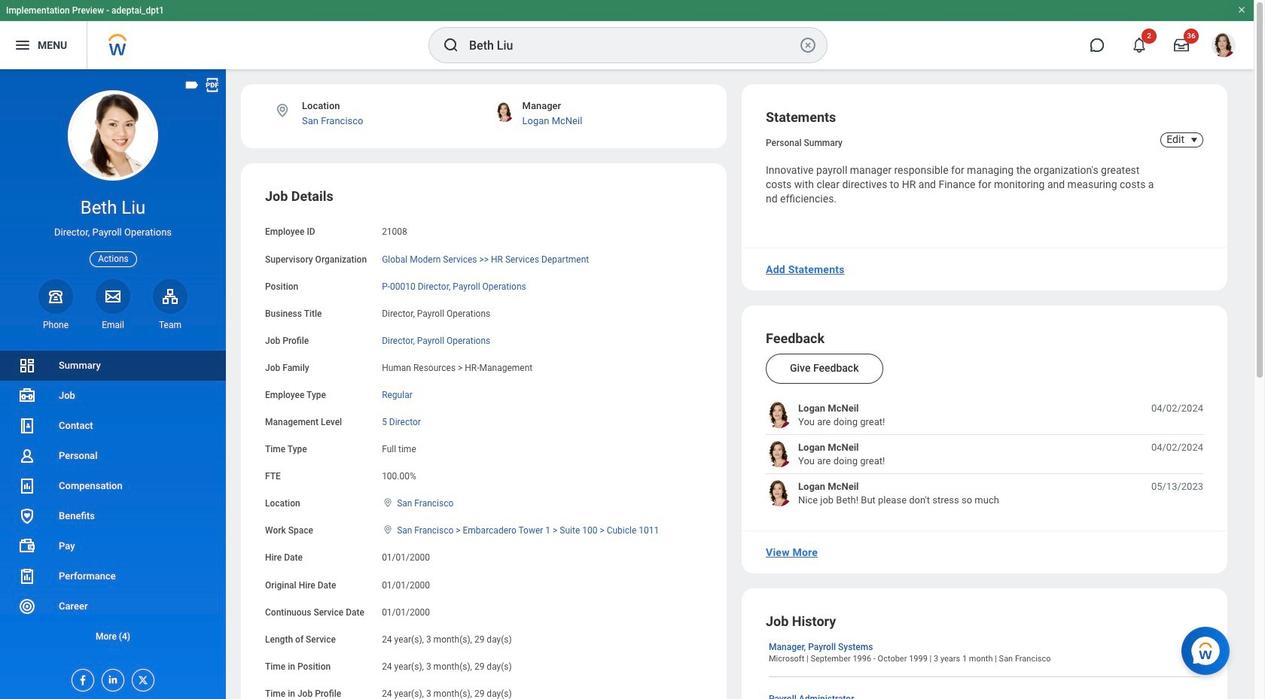 Task type: locate. For each thing, give the bounding box(es) containing it.
0 horizontal spatial location image
[[274, 102, 291, 119]]

phone beth liu element
[[38, 319, 73, 331]]

1 vertical spatial location image
[[382, 498, 394, 509]]

pay image
[[18, 538, 36, 556]]

1 employee's photo (logan mcneil) image from the top
[[766, 402, 792, 429]]

0 vertical spatial location image
[[274, 102, 291, 119]]

group
[[265, 188, 703, 700]]

3 employee's photo (logan mcneil) image from the top
[[766, 481, 792, 507]]

2 employee's photo (logan mcneil) image from the top
[[766, 442, 792, 468]]

inbox large image
[[1174, 38, 1189, 53]]

caret down image
[[1185, 134, 1203, 146]]

team beth liu element
[[153, 319, 188, 331]]

employee's photo (logan mcneil) image
[[766, 402, 792, 429], [766, 442, 792, 468], [766, 481, 792, 507]]

benefits image
[[18, 508, 36, 526]]

2 vertical spatial employee's photo (logan mcneil) image
[[766, 481, 792, 507]]

search image
[[442, 36, 460, 54]]

list
[[0, 351, 226, 652], [766, 402, 1203, 507]]

location image
[[274, 102, 291, 119], [382, 498, 394, 509]]

banner
[[0, 0, 1254, 69]]

x image
[[133, 670, 149, 687]]

mail image
[[104, 287, 122, 306]]

email beth liu element
[[96, 319, 130, 331]]

view printable version (pdf) image
[[204, 77, 221, 93]]

x circle image
[[799, 36, 817, 54]]

1 vertical spatial employee's photo (logan mcneil) image
[[766, 442, 792, 468]]

career image
[[18, 598, 36, 616]]

facebook image
[[72, 670, 89, 687]]

0 vertical spatial employee's photo (logan mcneil) image
[[766, 402, 792, 429]]



Task type: describe. For each thing, give the bounding box(es) containing it.
notifications large image
[[1132, 38, 1147, 53]]

navigation pane region
[[0, 69, 226, 700]]

linkedin image
[[102, 670, 119, 686]]

view team image
[[161, 287, 179, 306]]

tag image
[[184, 77, 200, 93]]

phone image
[[45, 287, 66, 306]]

summary image
[[18, 357, 36, 375]]

full time element
[[382, 441, 416, 455]]

justify image
[[14, 36, 32, 54]]

personal image
[[18, 447, 36, 465]]

performance image
[[18, 568, 36, 586]]

personal summary element
[[766, 135, 843, 148]]

close environment banner image
[[1237, 5, 1246, 14]]

job image
[[18, 387, 36, 405]]

contact image
[[18, 417, 36, 435]]

Search Workday  search field
[[469, 29, 796, 62]]

profile logan mcneil image
[[1212, 33, 1236, 60]]

compensation image
[[18, 477, 36, 496]]

0 horizontal spatial list
[[0, 351, 226, 652]]

1 horizontal spatial location image
[[382, 498, 394, 509]]

1 horizontal spatial list
[[766, 402, 1203, 507]]

location image
[[382, 525, 394, 536]]



Task type: vqa. For each thing, say whether or not it's contained in the screenshot.
Row element
no



